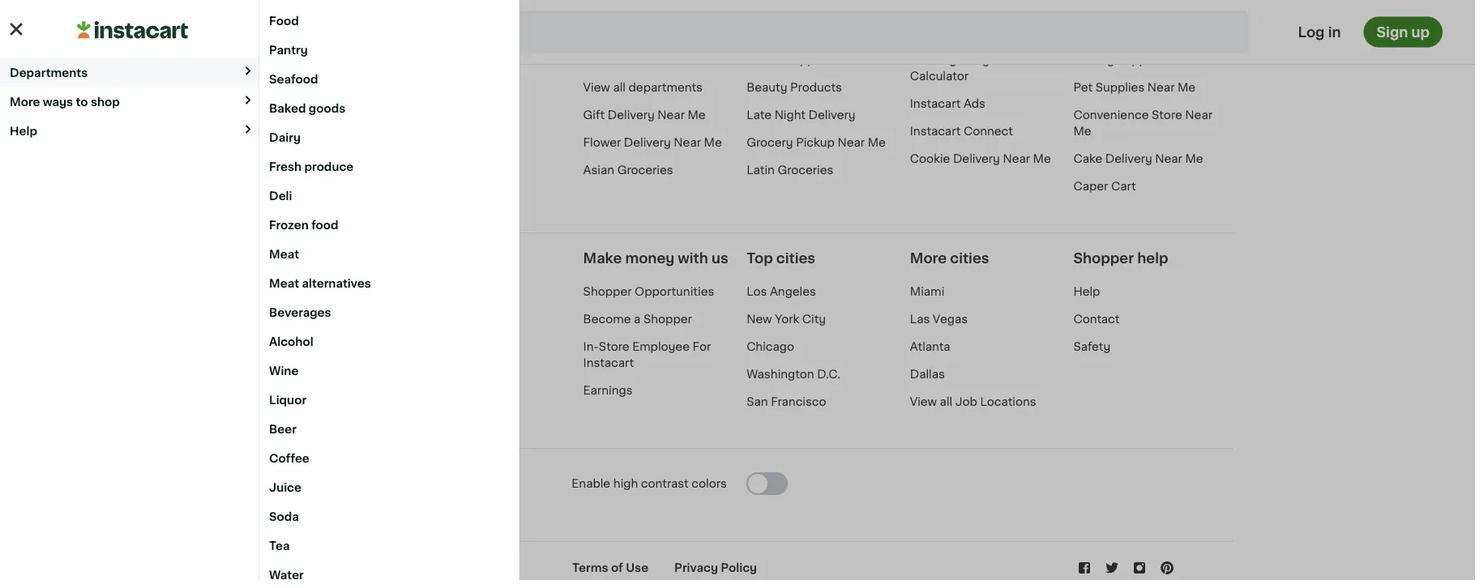 Task type: locate. For each thing, give the bounding box(es) containing it.
0 vertical spatial view
[[583, 82, 610, 93]]

0 vertical spatial meat
[[269, 249, 299, 260]]

1 horizontal spatial become
[[583, 313, 631, 325]]

0 horizontal spatial store
[[599, 341, 629, 352]]

meat right instacart shopper app logo
[[269, 249, 299, 260]]

use
[[626, 562, 648, 574]]

near down the beauty supplies near me
[[1148, 82, 1175, 93]]

1 horizontal spatial store
[[1152, 109, 1182, 121]]

beauty for beauty products
[[747, 82, 787, 93]]

instacart down in-
[[583, 357, 634, 369]]

1 vertical spatial more
[[910, 251, 947, 265]]

gift delivery near me
[[583, 109, 706, 121]]

miami link
[[910, 286, 944, 297]]

become a shopper down shopper opportunities
[[583, 313, 692, 325]]

0 horizontal spatial view
[[583, 82, 610, 93]]

sign up
[[1377, 25, 1430, 39]]

instacart down calculator
[[910, 98, 961, 109]]

beauty
[[1073, 54, 1114, 65], [747, 82, 787, 93]]

1 horizontal spatial more
[[910, 251, 947, 265]]

legal
[[273, 560, 312, 574]]

groceries for delivery
[[617, 164, 673, 176]]

help
[[1137, 251, 1168, 265]]

1 vertical spatial baked
[[269, 103, 306, 114]]

grocery
[[910, 54, 957, 65], [747, 137, 793, 148]]

1 groceries from the left
[[617, 164, 673, 176]]

delivery down view all departments
[[608, 109, 655, 121]]

0 vertical spatial become
[[273, 251, 332, 265]]

delivery for cookie delivery near me
[[953, 153, 1000, 164]]

1 vertical spatial grocery
[[747, 137, 793, 148]]

fresh
[[269, 161, 302, 173]]

help
[[10, 125, 37, 137], [1073, 286, 1100, 297]]

dallas
[[910, 369, 945, 380]]

earnings link
[[583, 385, 633, 396]]

1 horizontal spatial grocery
[[910, 54, 957, 65]]

a up alternatives
[[336, 251, 344, 265]]

ios app store logo image
[[273, 286, 285, 298]]

alcohol link
[[259, 327, 519, 357]]

grocery up calculator
[[910, 54, 957, 65]]

1 vertical spatial instacart
[[910, 125, 961, 137]]

me for cake delivery near me
[[1185, 153, 1203, 164]]

0 vertical spatial all
[[613, 82, 626, 93]]

miami
[[910, 286, 944, 297]]

delivery up cart
[[1105, 153, 1152, 164]]

for
[[693, 341, 711, 352]]

terms
[[572, 562, 608, 574]]

convenience store near me
[[1073, 109, 1212, 137]]

caper cart link
[[1073, 181, 1136, 192]]

groceries for pickup
[[778, 164, 833, 176]]

supplies up the convenience
[[1096, 82, 1145, 93]]

log
[[1298, 25, 1325, 39]]

all left job
[[940, 396, 952, 407]]

cookie delivery near me
[[910, 153, 1051, 164]]

opportunities
[[635, 286, 714, 297]]

instacart ads
[[910, 98, 986, 109]]

cake delivery near me
[[1073, 153, 1203, 164]]

near down the convenience store near me link
[[1155, 153, 1182, 164]]

0 horizontal spatial beauty
[[747, 82, 787, 93]]

baked left the goods
[[583, 54, 619, 65]]

city
[[802, 313, 826, 325]]

1 meat from the top
[[269, 249, 299, 260]]

more inside more ways to shop dropdown button
[[10, 96, 40, 107]]

1 horizontal spatial groceries
[[778, 164, 833, 176]]

1 horizontal spatial help
[[1073, 286, 1100, 297]]

san
[[747, 396, 768, 407]]

cake
[[1073, 153, 1102, 164]]

help down more ways to shop
[[10, 125, 37, 137]]

shopper up employee
[[643, 313, 692, 325]]

0 horizontal spatial grocery
[[747, 137, 793, 148]]

instacart for instacart connect
[[910, 125, 961, 137]]

near right 'pickup'
[[838, 137, 865, 148]]

baked for baked goods
[[583, 54, 619, 65]]

food
[[311, 220, 338, 231]]

view up gift
[[583, 82, 610, 93]]

shopper up help link
[[1073, 251, 1134, 265]]

instacart connect link
[[910, 125, 1013, 137]]

produce
[[304, 161, 354, 173]]

alternatives
[[302, 278, 371, 289]]

1 vertical spatial view
[[910, 396, 937, 407]]

become
[[273, 251, 332, 265], [583, 313, 631, 325]]

near for cookie delivery near me
[[1003, 153, 1030, 164]]

coffee
[[269, 453, 309, 464]]

more
[[10, 96, 40, 107], [910, 251, 947, 265]]

ways
[[43, 96, 73, 107]]

near inside 'convenience store near me'
[[1185, 109, 1212, 121]]

facebook image
[[1077, 560, 1093, 576]]

near for cake delivery near me
[[1155, 153, 1182, 164]]

0 vertical spatial beauty
[[1073, 54, 1114, 65]]

cookie
[[910, 153, 950, 164]]

become up in-
[[583, 313, 631, 325]]

0 horizontal spatial become
[[273, 251, 332, 265]]

1 vertical spatial become
[[583, 313, 631, 325]]

0 vertical spatial store
[[1152, 109, 1182, 121]]

1 vertical spatial help
[[1073, 286, 1100, 297]]

view down dallas link
[[910, 396, 937, 407]]

near down departments
[[658, 109, 685, 121]]

groceries down 'pickup'
[[778, 164, 833, 176]]

1 horizontal spatial all
[[940, 396, 952, 407]]

help up the contact link
[[1073, 286, 1100, 297]]

0 vertical spatial instacart
[[910, 98, 961, 109]]

delivery down connect
[[953, 153, 1000, 164]]

grocery inside grocery budget calculator
[[910, 54, 957, 65]]

los
[[747, 286, 767, 297]]

1 vertical spatial beauty
[[747, 82, 787, 93]]

francisco
[[771, 396, 826, 407]]

near for gift delivery near me
[[658, 109, 685, 121]]

supplies up products
[[785, 54, 834, 65]]

terms of use link
[[572, 562, 648, 574]]

latin groceries link
[[747, 164, 833, 176]]

policy
[[721, 562, 757, 574]]

groceries down flower delivery near me
[[617, 164, 673, 176]]

connect
[[964, 125, 1013, 137]]

meat for meat alternatives
[[269, 278, 299, 289]]

cities up 'angeles'
[[776, 251, 815, 265]]

me inside 'convenience store near me'
[[1073, 125, 1091, 137]]

view for view all departments
[[583, 82, 610, 93]]

all down baked goods link
[[613, 82, 626, 93]]

1 horizontal spatial view
[[910, 396, 937, 407]]

store inside 'convenience store near me'
[[1152, 109, 1182, 121]]

near down pet supplies near me link on the top of page
[[1185, 109, 1212, 121]]

ios link
[[296, 283, 317, 300]]

flower delivery near me
[[583, 137, 722, 148]]

instacart home image
[[58, 21, 180, 40]]

make money with us
[[583, 251, 728, 265]]

0 horizontal spatial become a shopper
[[273, 251, 408, 265]]

more left ways
[[10, 96, 40, 107]]

0 horizontal spatial a
[[336, 251, 344, 265]]

become a shopper up alternatives
[[273, 251, 408, 265]]

asian groceries link
[[583, 164, 673, 176]]

pet
[[1073, 82, 1093, 93]]

up
[[1411, 25, 1430, 39]]

employee
[[632, 341, 690, 352]]

me for convenience store near me
[[1073, 125, 1091, 137]]

2 vertical spatial instacart
[[583, 357, 634, 369]]

beer
[[269, 424, 297, 435]]

beauty down office
[[747, 82, 787, 93]]

us
[[712, 251, 728, 265]]

store for in-
[[599, 341, 629, 352]]

me for pet supplies near me
[[1178, 82, 1196, 93]]

shop
[[91, 96, 120, 107]]

baked up dairy at left top
[[269, 103, 306, 114]]

2 meat from the top
[[269, 278, 299, 289]]

become up meat alternatives
[[273, 251, 332, 265]]

store down pet supplies near me link on the top of page
[[1152, 109, 1182, 121]]

0 vertical spatial baked
[[583, 54, 619, 65]]

0 horizontal spatial more
[[10, 96, 40, 107]]

cities for top cities
[[776, 251, 815, 265]]

enable
[[572, 478, 610, 489]]

goods
[[622, 54, 660, 65]]

store down become a shopper link
[[599, 341, 629, 352]]

asian groceries
[[583, 164, 673, 176]]

instacart up cookie at right top
[[910, 125, 961, 137]]

baked goods link
[[583, 54, 660, 65]]

0 horizontal spatial help
[[10, 125, 37, 137]]

store inside 'in-store employee for instacart'
[[599, 341, 629, 352]]

view
[[583, 82, 610, 93], [910, 396, 937, 407]]

instacart logo image
[[77, 21, 188, 39]]

0 horizontal spatial baked
[[269, 103, 306, 114]]

angeles
[[770, 286, 816, 297]]

cities up vegas
[[950, 251, 989, 265]]

cake delivery near me link
[[1073, 153, 1203, 164]]

high
[[613, 478, 638, 489]]

meat up beverages
[[269, 278, 299, 289]]

cities for more cities
[[950, 251, 989, 265]]

0 horizontal spatial cities
[[776, 251, 815, 265]]

san francisco
[[747, 396, 826, 407]]

near down gift delivery near me
[[674, 137, 701, 148]]

a down shopper opportunities
[[634, 313, 641, 325]]

0 horizontal spatial all
[[613, 82, 626, 93]]

food
[[269, 15, 299, 27]]

1 cities from the left
[[776, 251, 815, 265]]

terms of use
[[572, 562, 648, 574]]

supplies for products
[[785, 54, 834, 65]]

1 horizontal spatial a
[[634, 313, 641, 325]]

1 horizontal spatial cities
[[950, 251, 989, 265]]

delivery down gift delivery near me
[[624, 137, 671, 148]]

beauty products link
[[747, 82, 842, 93]]

near for beauty supplies near me
[[1169, 54, 1196, 65]]

baked inside 'main menu' dialog
[[269, 103, 306, 114]]

privacy policy link
[[674, 562, 757, 574]]

1 horizontal spatial become a shopper
[[583, 313, 692, 325]]

1 horizontal spatial beauty
[[1073, 54, 1114, 65]]

near for convenience store near me
[[1185, 109, 1212, 121]]

supplies up the "pet supplies near me"
[[1117, 54, 1166, 65]]

1 vertical spatial all
[[940, 396, 952, 407]]

chicago
[[747, 341, 794, 352]]

accessibility
[[273, 477, 365, 491]]

1 horizontal spatial baked
[[583, 54, 619, 65]]

dallas link
[[910, 369, 945, 380]]

0 vertical spatial more
[[10, 96, 40, 107]]

las vegas link
[[910, 313, 968, 325]]

more up the miami link
[[910, 251, 947, 265]]

instacart shopper app logo image
[[242, 242, 268, 269]]

make
[[583, 251, 622, 265]]

more for more cities
[[910, 251, 947, 265]]

me for grocery pickup near me
[[868, 137, 886, 148]]

las vegas
[[910, 313, 968, 325]]

1 vertical spatial become a shopper
[[583, 313, 692, 325]]

beauty up the pet
[[1073, 54, 1114, 65]]

1 vertical spatial store
[[599, 341, 629, 352]]

near down connect
[[1003, 153, 1030, 164]]

grocery up latin
[[747, 137, 793, 148]]

1 vertical spatial meat
[[269, 278, 299, 289]]

shopper help
[[1073, 251, 1168, 265]]

twitter image
[[1104, 560, 1120, 576]]

2 groceries from the left
[[778, 164, 833, 176]]

near up the "pet supplies near me"
[[1169, 54, 1196, 65]]

d.c.
[[817, 369, 840, 380]]

0 vertical spatial grocery
[[910, 54, 957, 65]]

near for grocery pickup near me
[[838, 137, 865, 148]]

0 vertical spatial help
[[10, 125, 37, 137]]

new york city
[[747, 313, 826, 325]]

dairy
[[269, 132, 301, 143]]

meat for meat
[[269, 249, 299, 260]]

2 cities from the left
[[950, 251, 989, 265]]

0 horizontal spatial groceries
[[617, 164, 673, 176]]

supplies for supplies
[[1117, 54, 1166, 65]]

job
[[955, 396, 977, 407]]



Task type: vqa. For each thing, say whether or not it's contained in the screenshot.


Task type: describe. For each thing, give the bounding box(es) containing it.
me for gift delivery near me
[[688, 109, 706, 121]]

shopper down make
[[583, 286, 632, 297]]

grocery for grocery pickup near me
[[747, 137, 793, 148]]

0 vertical spatial a
[[336, 251, 344, 265]]

liquor
[[269, 395, 306, 406]]

near for flower delivery near me
[[674, 137, 701, 148]]

dairy link
[[259, 123, 519, 152]]

los angeles
[[747, 286, 816, 297]]

pickup
[[796, 137, 835, 148]]

new york city link
[[747, 313, 826, 325]]

baked goods
[[269, 103, 346, 114]]

me for cookie delivery near me
[[1033, 153, 1051, 164]]

view all job locations link
[[910, 396, 1036, 407]]

frozen food
[[269, 220, 338, 231]]

grocery budget calculator
[[910, 54, 1001, 82]]

view all departments
[[583, 82, 703, 93]]

flower
[[583, 137, 621, 148]]

instacart for instacart ads
[[910, 98, 961, 109]]

sign up button
[[1364, 17, 1443, 47]]

york
[[775, 313, 799, 325]]

privacy
[[674, 562, 718, 574]]

latin
[[747, 164, 775, 176]]

pet supplies near me
[[1073, 82, 1196, 93]]

convenience store near me link
[[1073, 109, 1212, 137]]

alcohol
[[269, 336, 313, 348]]

close main menu image
[[6, 19, 26, 39]]

late
[[747, 109, 772, 121]]

store for convenience
[[1152, 109, 1182, 121]]

delivery for flower delivery near me
[[624, 137, 671, 148]]

shopper up meat alternatives link
[[347, 251, 408, 265]]

delivery up grocery pickup near me
[[809, 109, 856, 121]]

seafood
[[269, 74, 318, 85]]

beauty for beauty supplies near me
[[1073, 54, 1114, 65]]

los angeles link
[[747, 286, 816, 297]]

washington d.c. link
[[747, 369, 840, 380]]

seafood link
[[259, 65, 519, 94]]

all for departments
[[613, 82, 626, 93]]

grocery for grocery budget calculator
[[910, 54, 957, 65]]

ads
[[964, 98, 986, 109]]

baked for baked goods
[[269, 103, 306, 114]]

colors
[[692, 478, 727, 489]]

soda link
[[259, 503, 519, 532]]

office supplies
[[747, 54, 834, 65]]

more for more ways to shop
[[10, 96, 40, 107]]

frozen
[[269, 220, 309, 231]]

beauty supplies near me link
[[1073, 54, 1217, 65]]

office
[[747, 54, 782, 65]]

delivery for cake delivery near me
[[1105, 153, 1152, 164]]

contrast
[[641, 478, 689, 489]]

food link
[[259, 6, 519, 36]]

of
[[611, 562, 623, 574]]

view all departments link
[[583, 82, 703, 93]]

goods
[[309, 103, 346, 114]]

deli
[[269, 190, 292, 202]]

ios
[[296, 286, 317, 297]]

instacart inside 'in-store employee for instacart'
[[583, 357, 634, 369]]

all for job
[[940, 396, 952, 407]]

become a shopper link
[[583, 313, 692, 325]]

meat link
[[259, 240, 519, 269]]

1 vertical spatial a
[[634, 313, 641, 325]]

frozen food link
[[259, 211, 519, 240]]

enable high contrast colors
[[572, 478, 727, 489]]

coffee link
[[259, 444, 519, 473]]

grocery pickup near me link
[[747, 137, 886, 148]]

grocery pickup near me
[[747, 137, 886, 148]]

calculator
[[910, 70, 969, 82]]

fresh produce
[[269, 161, 354, 173]]

top cities
[[747, 251, 815, 265]]

gift delivery near me link
[[583, 109, 706, 121]]

beverages link
[[259, 298, 519, 327]]

departments
[[10, 67, 88, 78]]

caper cart
[[1073, 181, 1136, 192]]

near for pet supplies near me
[[1148, 82, 1175, 93]]

budget
[[959, 54, 1001, 65]]

help inside dropdown button
[[10, 125, 37, 137]]

tea
[[269, 541, 290, 552]]

to
[[76, 96, 88, 107]]

washington
[[747, 369, 814, 380]]

instacart ads link
[[910, 98, 986, 109]]

cart
[[1111, 181, 1136, 192]]

asian
[[583, 164, 614, 176]]

instagram image
[[1132, 560, 1148, 576]]

0 vertical spatial become a shopper
[[273, 251, 408, 265]]

me for flower delivery near me
[[704, 137, 722, 148]]

in-
[[583, 341, 599, 352]]

main menu dialog
[[0, 0, 1475, 580]]

las
[[910, 313, 930, 325]]

grocery budget calculator link
[[910, 54, 1001, 82]]

beverages
[[269, 307, 331, 319]]

cookie delivery near me link
[[910, 153, 1051, 164]]

log in
[[1298, 25, 1341, 39]]

sign
[[1377, 25, 1408, 39]]

more ways to shop
[[10, 96, 120, 107]]

top
[[747, 251, 773, 265]]

liquor link
[[259, 386, 519, 415]]

pinterest image
[[1159, 560, 1175, 576]]

late night delivery link
[[747, 109, 856, 121]]

delivery for gift delivery near me
[[608, 109, 655, 121]]

view for view all job locations
[[910, 396, 937, 407]]

earnings
[[583, 385, 633, 396]]

android link
[[360, 283, 406, 300]]

atlanta
[[910, 341, 950, 352]]

help button
[[0, 116, 259, 145]]

products
[[790, 82, 842, 93]]

me for beauty supplies near me
[[1199, 54, 1217, 65]]

more ways to shop button
[[0, 87, 259, 116]]

baked goods link
[[259, 94, 519, 123]]

android play store logo image
[[337, 286, 349, 298]]

fresh produce link
[[259, 152, 519, 182]]



